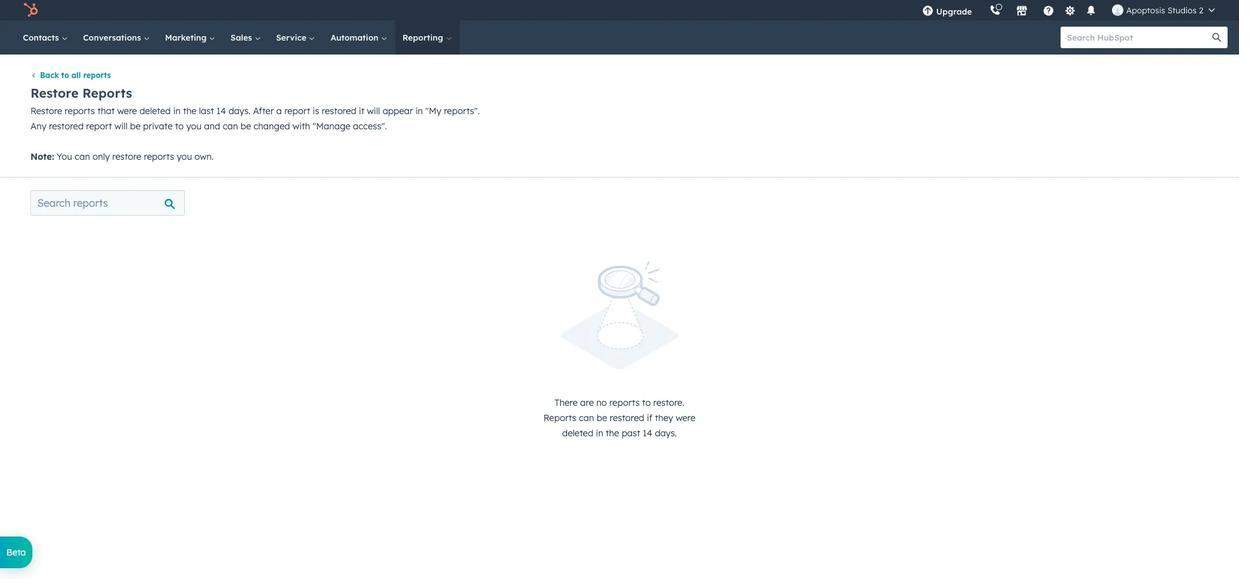 Task type: locate. For each thing, give the bounding box(es) containing it.
to
[[61, 71, 69, 80], [175, 121, 184, 132], [642, 398, 651, 409]]

0 vertical spatial will
[[367, 106, 380, 117]]

0 vertical spatial 14
[[217, 106, 226, 117]]

appear
[[383, 106, 413, 117]]

0 vertical spatial the
[[183, 106, 197, 117]]

2 vertical spatial can
[[579, 413, 594, 424]]

deleted up the private
[[140, 106, 171, 117]]

last
[[199, 106, 214, 117]]

1 horizontal spatial deleted
[[562, 428, 594, 439]]

deleted
[[140, 106, 171, 117], [562, 428, 594, 439]]

1 restore from the top
[[30, 85, 79, 101]]

reports right no
[[609, 398, 640, 409]]

service link
[[269, 20, 323, 55]]

1 vertical spatial restored
[[49, 121, 84, 132]]

1 horizontal spatial restored
[[322, 106, 356, 117]]

deleted inside restore reports that were deleted in the last 14 days. after a report is restored it will appear in "my reports". any restored report will be private to you and can be changed with "manage access".
[[140, 106, 171, 117]]

1 vertical spatial can
[[75, 151, 90, 163]]

2 horizontal spatial restored
[[610, 413, 644, 424]]

deleted down are
[[562, 428, 594, 439]]

"manage
[[313, 121, 351, 132]]

were
[[117, 106, 137, 117], [676, 413, 696, 424]]

14 right last
[[217, 106, 226, 117]]

the left last
[[183, 106, 197, 117]]

back to all reports
[[40, 71, 111, 80]]

0 horizontal spatial were
[[117, 106, 137, 117]]

1 vertical spatial will
[[114, 121, 128, 132]]

you
[[186, 121, 202, 132], [177, 151, 192, 163]]

1 vertical spatial the
[[606, 428, 619, 439]]

you left own.
[[177, 151, 192, 163]]

2 horizontal spatial in
[[596, 428, 603, 439]]

in left "my
[[416, 106, 423, 117]]

were right they
[[676, 413, 696, 424]]

1 horizontal spatial can
[[223, 121, 238, 132]]

past
[[622, 428, 640, 439]]

1 vertical spatial report
[[86, 121, 112, 132]]

0 vertical spatial report
[[284, 106, 310, 117]]

restored
[[322, 106, 356, 117], [49, 121, 84, 132], [610, 413, 644, 424]]

can right you
[[75, 151, 90, 163]]

you left and
[[186, 121, 202, 132]]

0 vertical spatial days.
[[229, 106, 251, 117]]

automation link
[[323, 20, 395, 55]]

1 horizontal spatial be
[[241, 121, 251, 132]]

2 horizontal spatial be
[[597, 413, 607, 424]]

1 vertical spatial were
[[676, 413, 696, 424]]

0 horizontal spatial the
[[183, 106, 197, 117]]

days. inside restore reports that were deleted in the last 14 days. after a report is restored it will appear in "my reports". any restored report will be private to you and can be changed with "manage access".
[[229, 106, 251, 117]]

1 vertical spatial reports
[[544, 413, 577, 424]]

0 vertical spatial reports
[[82, 85, 132, 101]]

alert
[[30, 262, 1209, 441]]

reports down restore reports
[[65, 106, 95, 117]]

be down no
[[597, 413, 607, 424]]

help image
[[1043, 6, 1055, 17]]

notifications button
[[1081, 0, 1102, 20]]

will right it
[[367, 106, 380, 117]]

restored up the "manage at the left top
[[322, 106, 356, 117]]

"my
[[425, 106, 442, 117]]

0 horizontal spatial report
[[86, 121, 112, 132]]

be
[[130, 121, 141, 132], [241, 121, 251, 132], [597, 413, 607, 424]]

days. down they
[[655, 428, 677, 439]]

1 horizontal spatial the
[[606, 428, 619, 439]]

any
[[30, 121, 46, 132]]

hubspot link
[[15, 3, 48, 18]]

restore down back
[[30, 85, 79, 101]]

were right 'that'
[[117, 106, 137, 117]]

1 vertical spatial days.
[[655, 428, 677, 439]]

you
[[57, 151, 72, 163]]

restore.
[[653, 398, 685, 409]]

private
[[143, 121, 173, 132]]

in inside there are no reports to restore. reports can be restored if they were deleted in the past 14 days.
[[596, 428, 603, 439]]

1 vertical spatial deleted
[[562, 428, 594, 439]]

1 horizontal spatial reports
[[544, 413, 577, 424]]

reports
[[82, 85, 132, 101], [544, 413, 577, 424]]

Search reports search field
[[30, 191, 185, 216]]

report up 'with'
[[284, 106, 310, 117]]

the
[[183, 106, 197, 117], [606, 428, 619, 439]]

menu
[[914, 0, 1224, 20]]

upgrade image
[[923, 6, 934, 17]]

0 horizontal spatial 14
[[217, 106, 226, 117]]

restore reports that were deleted in the last 14 days. after a report is restored it will appear in "my reports". any restored report will be private to you and can be changed with "manage access".
[[30, 106, 480, 132]]

access".
[[353, 121, 387, 132]]

14 inside there are no reports to restore. reports can be restored if they were deleted in the past 14 days.
[[643, 428, 653, 439]]

0 horizontal spatial restored
[[49, 121, 84, 132]]

restore up any at the left top
[[30, 106, 62, 117]]

1 vertical spatial 14
[[643, 428, 653, 439]]

after
[[253, 106, 274, 117]]

in
[[173, 106, 181, 117], [416, 106, 423, 117], [596, 428, 603, 439]]

note: you can only restore reports you own.
[[30, 151, 214, 163]]

reporting
[[403, 32, 446, 43]]

to inside restore reports that were deleted in the last 14 days. after a report is restored it will appear in "my reports". any restored report will be private to you and can be changed with "manage access".
[[175, 121, 184, 132]]

the left past
[[606, 428, 619, 439]]

be left the private
[[130, 121, 141, 132]]

2 vertical spatial restored
[[610, 413, 644, 424]]

will
[[367, 106, 380, 117], [114, 121, 128, 132]]

service
[[276, 32, 309, 43]]

1 vertical spatial to
[[175, 121, 184, 132]]

menu containing apoptosis studios 2
[[914, 0, 1224, 20]]

days. left after
[[229, 106, 251, 117]]

restored up past
[[610, 413, 644, 424]]

1 horizontal spatial in
[[416, 106, 423, 117]]

alert containing there are no reports to restore. reports can be restored if they were deleted in the past 14 days.
[[30, 262, 1209, 441]]

be inside there are no reports to restore. reports can be restored if they were deleted in the past 14 days.
[[597, 413, 607, 424]]

report
[[284, 106, 310, 117], [86, 121, 112, 132]]

2 horizontal spatial can
[[579, 413, 594, 424]]

there
[[555, 398, 578, 409]]

if
[[647, 413, 653, 424]]

to left all
[[61, 71, 69, 80]]

in down no
[[596, 428, 603, 439]]

2 restore from the top
[[30, 106, 62, 117]]

restore for restore reports that were deleted in the last 14 days. after a report is restored it will appear in "my reports". any restored report will be private to you and can be changed with "manage access".
[[30, 106, 62, 117]]

be left changed
[[241, 121, 251, 132]]

0 horizontal spatial will
[[114, 121, 128, 132]]

0 horizontal spatial reports
[[82, 85, 132, 101]]

no
[[596, 398, 607, 409]]

to right the private
[[175, 121, 184, 132]]

2 vertical spatial to
[[642, 398, 651, 409]]

0 horizontal spatial days.
[[229, 106, 251, 117]]

0 vertical spatial can
[[223, 121, 238, 132]]

search button
[[1206, 27, 1228, 48]]

1 vertical spatial restore
[[30, 106, 62, 117]]

were inside there are no reports to restore. reports can be restored if they were deleted in the past 14 days.
[[676, 413, 696, 424]]

1 horizontal spatial were
[[676, 413, 696, 424]]

0 vertical spatial deleted
[[140, 106, 171, 117]]

1 horizontal spatial 14
[[643, 428, 653, 439]]

contacts link
[[15, 20, 75, 55]]

in left last
[[173, 106, 181, 117]]

menu item
[[981, 0, 984, 20]]

can down are
[[579, 413, 594, 424]]

calling icon button
[[985, 2, 1007, 18]]

will down 'that'
[[114, 121, 128, 132]]

report down 'that'
[[86, 121, 112, 132]]

1 horizontal spatial days.
[[655, 428, 677, 439]]

1 horizontal spatial to
[[175, 121, 184, 132]]

2 horizontal spatial to
[[642, 398, 651, 409]]

beta button
[[0, 537, 32, 569]]

14
[[217, 106, 226, 117], [643, 428, 653, 439]]

restore reports
[[30, 85, 132, 101]]

0 horizontal spatial in
[[173, 106, 181, 117]]

0 horizontal spatial can
[[75, 151, 90, 163]]

contacts
[[23, 32, 61, 43]]

Search HubSpot search field
[[1061, 27, 1216, 48]]

reports
[[83, 71, 111, 80], [65, 106, 95, 117], [144, 151, 174, 163], [609, 398, 640, 409]]

restore
[[30, 85, 79, 101], [30, 106, 62, 117]]

days.
[[229, 106, 251, 117], [655, 428, 677, 439]]

can right and
[[223, 121, 238, 132]]

14 down if
[[643, 428, 653, 439]]

settings link
[[1062, 3, 1078, 17]]

1 horizontal spatial will
[[367, 106, 380, 117]]

can
[[223, 121, 238, 132], [75, 151, 90, 163], [579, 413, 594, 424]]

0 horizontal spatial deleted
[[140, 106, 171, 117]]

days. inside there are no reports to restore. reports can be restored if they were deleted in the past 14 days.
[[655, 428, 677, 439]]

note:
[[30, 151, 54, 163]]

are
[[580, 398, 594, 409]]

14 inside restore reports that were deleted in the last 14 days. after a report is restored it will appear in "my reports". any restored report will be private to you and can be changed with "manage access".
[[217, 106, 226, 117]]

restore for restore reports
[[30, 85, 79, 101]]

restored right any at the left top
[[49, 121, 84, 132]]

beta
[[6, 548, 26, 559]]

to up if
[[642, 398, 651, 409]]

restore inside restore reports that were deleted in the last 14 days. after a report is restored it will appear in "my reports". any restored report will be private to you and can be changed with "manage access".
[[30, 106, 62, 117]]

reports down there
[[544, 413, 577, 424]]

0 vertical spatial you
[[186, 121, 202, 132]]

and
[[204, 121, 220, 132]]

0 vertical spatial were
[[117, 106, 137, 117]]

0 vertical spatial restore
[[30, 85, 79, 101]]

0 horizontal spatial to
[[61, 71, 69, 80]]

to inside there are no reports to restore. reports can be restored if they were deleted in the past 14 days.
[[642, 398, 651, 409]]

marketing
[[165, 32, 209, 43]]

reports up 'that'
[[82, 85, 132, 101]]

search image
[[1213, 33, 1222, 42]]

reports".
[[444, 106, 480, 117]]

apoptosis
[[1127, 5, 1166, 15]]



Task type: describe. For each thing, give the bounding box(es) containing it.
the inside restore reports that were deleted in the last 14 days. after a report is restored it will appear in "my reports". any restored report will be private to you and can be changed with "manage access".
[[183, 106, 197, 117]]

all
[[71, 71, 81, 80]]

a
[[276, 106, 282, 117]]

0 vertical spatial to
[[61, 71, 69, 80]]

notifications image
[[1086, 6, 1097, 17]]

studios
[[1168, 5, 1197, 15]]

reports right all
[[83, 71, 111, 80]]

reporting link
[[395, 20, 460, 55]]

reports down the private
[[144, 151, 174, 163]]

restored inside there are no reports to restore. reports can be restored if they were deleted in the past 14 days.
[[610, 413, 644, 424]]

only
[[93, 151, 110, 163]]

marketplaces button
[[1009, 0, 1036, 20]]

0 horizontal spatial be
[[130, 121, 141, 132]]

marketing link
[[157, 20, 223, 55]]

1 vertical spatial you
[[177, 151, 192, 163]]

with
[[293, 121, 310, 132]]

2
[[1199, 5, 1204, 15]]

can inside there are no reports to restore. reports can be restored if they were deleted in the past 14 days.
[[579, 413, 594, 424]]

sales link
[[223, 20, 269, 55]]

you inside restore reports that were deleted in the last 14 days. after a report is restored it will appear in "my reports". any restored report will be private to you and can be changed with "manage access".
[[186, 121, 202, 132]]

apoptosis studios 2
[[1127, 5, 1204, 15]]

reports inside there are no reports to restore. reports can be restored if they were deleted in the past 14 days.
[[609, 398, 640, 409]]

back to all reports button
[[30, 71, 111, 80]]

is
[[313, 106, 319, 117]]

were inside restore reports that were deleted in the last 14 days. after a report is restored it will appear in "my reports". any restored report will be private to you and can be changed with "manage access".
[[117, 106, 137, 117]]

hubspot image
[[23, 3, 38, 18]]

that
[[97, 106, 115, 117]]

0 vertical spatial restored
[[322, 106, 356, 117]]

the inside there are no reports to restore. reports can be restored if they were deleted in the past 14 days.
[[606, 428, 619, 439]]

it
[[359, 106, 365, 117]]

changed
[[254, 121, 290, 132]]

own.
[[195, 151, 214, 163]]

marketplaces image
[[1017, 6, 1028, 17]]

help button
[[1038, 0, 1060, 20]]

restore
[[112, 151, 141, 163]]

deleted inside there are no reports to restore. reports can be restored if they were deleted in the past 14 days.
[[562, 428, 594, 439]]

they
[[655, 413, 673, 424]]

calling icon image
[[990, 5, 1001, 17]]

reports inside there are no reports to restore. reports can be restored if they were deleted in the past 14 days.
[[544, 413, 577, 424]]

1 horizontal spatial report
[[284, 106, 310, 117]]

conversations
[[83, 32, 143, 43]]

conversations link
[[75, 20, 157, 55]]

automation
[[331, 32, 381, 43]]

there are no reports to restore. reports can be restored if they were deleted in the past 14 days.
[[544, 398, 696, 439]]

settings image
[[1065, 5, 1076, 17]]

back
[[40, 71, 59, 80]]

can inside restore reports that were deleted in the last 14 days. after a report is restored it will appear in "my reports". any restored report will be private to you and can be changed with "manage access".
[[223, 121, 238, 132]]

upgrade
[[937, 6, 972, 17]]

sales
[[231, 32, 255, 43]]

reports inside restore reports that were deleted in the last 14 days. after a report is restored it will appear in "my reports". any restored report will be private to you and can be changed with "manage access".
[[65, 106, 95, 117]]

tara schultz image
[[1113, 4, 1124, 16]]

apoptosis studios 2 button
[[1105, 0, 1223, 20]]



Task type: vqa. For each thing, say whether or not it's contained in the screenshot.
the top Views
no



